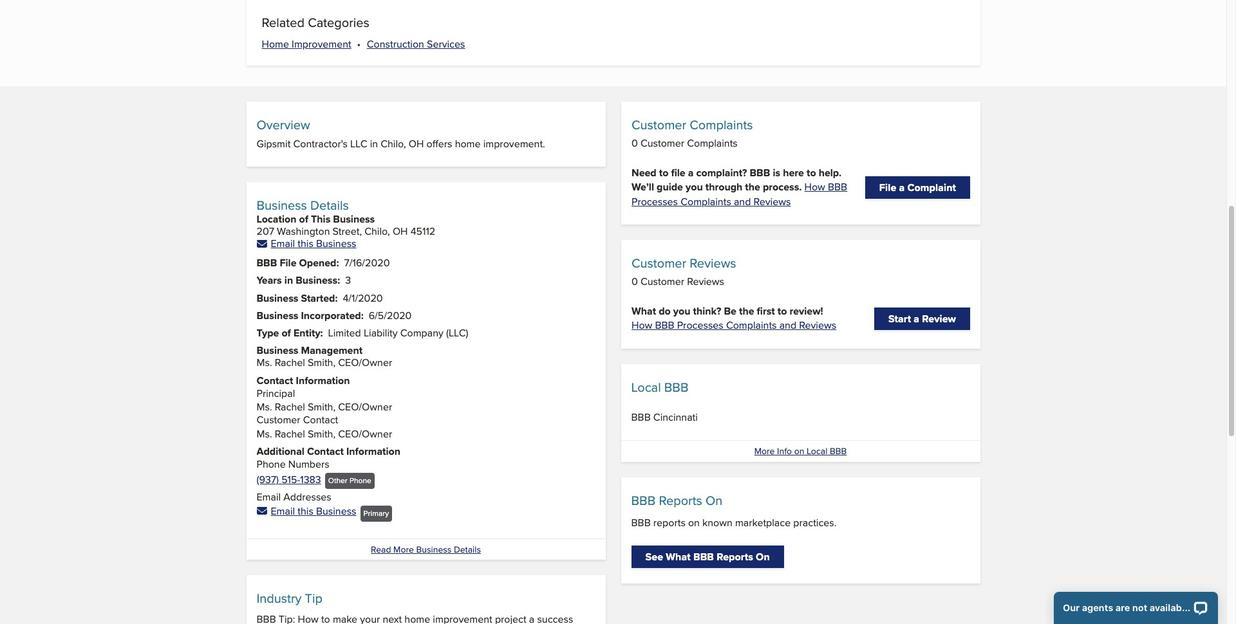 Task type: locate. For each thing, give the bounding box(es) containing it.
1 horizontal spatial how
[[804, 180, 825, 194]]

guide
[[656, 180, 683, 194]]

0 horizontal spatial oh
[[393, 224, 408, 239]]

email down location in the left of the page
[[271, 237, 295, 251]]

0 horizontal spatial phone
[[257, 457, 286, 472]]

: left 7/16/2020
[[336, 256, 339, 271]]

0 horizontal spatial a
[[688, 165, 693, 180]]

email this business button down '1383'
[[257, 504, 356, 519]]

of inside bbb file opened : 7/16/2020 years in business : 3 business started : 4/1/2020 business incorporated : 6/5/2020 type of entity : limited liability company (llc) business management ms. rachel smith, ceo/owner contact information principal ms. rachel smith, ceo/owner customer contact ms. rachel smith, ceo/owner
[[282, 326, 291, 341]]

and right first
[[779, 318, 796, 333]]

need
[[631, 165, 656, 180]]

how
[[804, 180, 825, 194], [631, 318, 652, 333]]

1 vertical spatial the
[[739, 304, 754, 319]]

0 horizontal spatial of
[[282, 326, 291, 341]]

bbb left think?
[[655, 318, 674, 333]]

(937) 515-1383
[[257, 473, 321, 488]]

1 vertical spatial processes
[[677, 318, 723, 333]]

1 horizontal spatial of
[[299, 212, 308, 227]]

1 smith, from the top
[[308, 356, 336, 370]]

0 horizontal spatial on
[[688, 516, 700, 530]]

file up years
[[280, 256, 296, 271]]

0 vertical spatial and
[[734, 194, 751, 209]]

0 inside customer reviews 0 customer reviews
[[631, 274, 638, 289]]

0 vertical spatial reports
[[659, 491, 702, 510]]

1 horizontal spatial on
[[794, 445, 804, 458]]

in right llc
[[370, 136, 378, 151]]

more left info
[[754, 445, 775, 458]]

chilo, right street,
[[365, 224, 390, 239]]

llc
[[350, 136, 367, 151]]

1 horizontal spatial on
[[756, 550, 770, 565]]

business up the type
[[257, 308, 298, 323]]

phone right other
[[350, 475, 371, 486]]

2 email this business from the top
[[271, 504, 356, 519]]

1 horizontal spatial a
[[899, 180, 905, 195]]

business up opened
[[316, 237, 356, 251]]

information down the "management"
[[296, 373, 350, 388]]

how inside what do you think? be the first to review! how bbb processes complaints and reviews
[[631, 318, 652, 333]]

of
[[299, 212, 308, 227], [282, 326, 291, 341]]

oh
[[409, 136, 424, 151], [393, 224, 408, 239]]

phone
[[257, 457, 286, 472], [350, 475, 371, 486]]

0 inside customer complaints 0 customer complaints
[[631, 135, 638, 150]]

2 vertical spatial smith,
[[308, 427, 336, 441]]

0 vertical spatial on
[[706, 491, 723, 510]]

on right info
[[794, 445, 804, 458]]

1 horizontal spatial to
[[777, 304, 787, 319]]

: left 3
[[337, 273, 340, 288]]

processes inside what do you think? be the first to review! how bbb processes complaints and reviews
[[677, 318, 723, 333]]

we'll
[[631, 180, 654, 194]]

1 email this business from the top
[[271, 237, 356, 251]]

location
[[257, 212, 296, 227]]

customer
[[631, 115, 686, 134], [640, 135, 684, 150], [631, 254, 686, 272], [640, 274, 684, 289], [257, 413, 300, 428]]

email this business button
[[257, 237, 356, 251], [257, 504, 356, 519]]

location of this business
[[257, 212, 375, 227]]

3 ceo/owner from the top
[[338, 427, 392, 441]]

business down opened
[[296, 273, 337, 288]]

you inside 'need to file a complaint? bbb is here to help. we'll guide you through the process.'
[[685, 180, 703, 194]]

processes left be
[[677, 318, 723, 333]]

1 vertical spatial ceo/owner
[[338, 400, 392, 415]]

complaints inside "how bbb processes complaints and reviews"
[[680, 194, 731, 209]]

oh left offers
[[409, 136, 424, 151]]

phone numbers
[[257, 457, 330, 472]]

contact down the type
[[257, 373, 293, 388]]

home
[[455, 136, 481, 151]]

0 vertical spatial what
[[631, 304, 656, 319]]

the right be
[[739, 304, 754, 319]]

email down the (937)
[[257, 490, 281, 505]]

0 horizontal spatial and
[[734, 194, 751, 209]]

of right the type
[[282, 326, 291, 341]]

:
[[336, 256, 339, 271], [337, 273, 340, 288], [335, 291, 338, 306], [361, 308, 364, 323], [320, 326, 323, 341]]

complaints
[[689, 115, 753, 134], [687, 135, 737, 150], [680, 194, 731, 209], [726, 318, 777, 333]]

1 vertical spatial information
[[346, 444, 400, 459]]

how bbb processes complaints and reviews link
[[631, 180, 847, 209], [631, 318, 836, 333]]

file
[[879, 180, 896, 195], [280, 256, 296, 271]]

business details
[[257, 196, 349, 214]]

0 vertical spatial rachel
[[275, 356, 305, 370]]

3 ms. from the top
[[257, 427, 272, 441]]

what left the do
[[631, 304, 656, 319]]

a left complaint
[[899, 180, 905, 195]]

bbb inside bbb file opened : 7/16/2020 years in business : 3 business started : 4/1/2020 business incorporated : 6/5/2020 type of entity : limited liability company (llc) business management ms. rachel smith, ceo/owner contact information principal ms. rachel smith, ceo/owner customer contact ms. rachel smith, ceo/owner
[[257, 256, 277, 271]]

0 vertical spatial email this business
[[271, 237, 356, 251]]

1 vertical spatial on
[[756, 550, 770, 565]]

1 vertical spatial details
[[454, 543, 481, 556]]

bbb up reports
[[631, 491, 656, 510]]

2 horizontal spatial to
[[806, 165, 816, 180]]

to
[[659, 165, 668, 180], [806, 165, 816, 180], [777, 304, 787, 319]]

local up bbb cincinnati
[[631, 378, 661, 396]]

0 horizontal spatial how
[[631, 318, 652, 333]]

bbb reports on bbb reports on known marketplace practices.
[[631, 491, 837, 530]]

first
[[757, 304, 775, 319]]

file a complaint link
[[865, 176, 970, 199]]

0 vertical spatial you
[[685, 180, 703, 194]]

and
[[734, 194, 751, 209], [779, 318, 796, 333]]

phone up the (937)
[[257, 457, 286, 472]]

to left the 'file'
[[659, 165, 668, 180]]

1 vertical spatial and
[[779, 318, 796, 333]]

on
[[706, 491, 723, 510], [756, 550, 770, 565]]

a inside 'need to file a complaint? bbb is here to help. we'll guide you through the process.'
[[688, 165, 693, 180]]

smith,
[[308, 356, 336, 370], [308, 400, 336, 415], [308, 427, 336, 441]]

0 vertical spatial processes
[[631, 194, 678, 209]]

processes
[[631, 194, 678, 209], [677, 318, 723, 333]]

0 vertical spatial information
[[296, 373, 350, 388]]

2 ceo/owner from the top
[[338, 400, 392, 415]]

chilo, right llc
[[381, 136, 406, 151]]

how left the do
[[631, 318, 652, 333]]

business down the type
[[257, 343, 298, 358]]

1 horizontal spatial what
[[666, 550, 691, 565]]

0 vertical spatial chilo,
[[381, 136, 406, 151]]

4/1/2020
[[343, 291, 383, 306]]

on
[[794, 445, 804, 458], [688, 516, 700, 530]]

reports inside bbb reports on bbb reports on known marketplace practices.
[[659, 491, 702, 510]]

bbb left is at the right top
[[749, 165, 770, 180]]

bbb right here
[[828, 180, 847, 194]]

file a complaint
[[879, 180, 956, 195]]

1 horizontal spatial and
[[779, 318, 796, 333]]

the left is at the right top
[[745, 180, 760, 194]]

to right first
[[777, 304, 787, 319]]

2 vertical spatial ceo/owner
[[338, 427, 392, 441]]

see what bbb reports on link
[[631, 546, 784, 569]]

type
[[257, 326, 279, 341]]

2 smith, from the top
[[308, 400, 336, 415]]

0 vertical spatial details
[[310, 196, 349, 214]]

2 this from the top
[[298, 504, 313, 519]]

email this business down '1383'
[[271, 504, 356, 519]]

0 vertical spatial file
[[879, 180, 896, 195]]

2 0 from the top
[[631, 274, 638, 289]]

0 horizontal spatial reports
[[659, 491, 702, 510]]

start
[[888, 311, 911, 326]]

construction services link
[[367, 36, 465, 51]]

0 vertical spatial how
[[804, 180, 825, 194]]

improvement.
[[483, 136, 545, 151]]

2 vertical spatial ms.
[[257, 427, 272, 441]]

1 vertical spatial phone
[[350, 475, 371, 486]]

offers
[[427, 136, 452, 151]]

1 vertical spatial file
[[280, 256, 296, 271]]

other
[[328, 475, 348, 486]]

0 vertical spatial in
[[370, 136, 378, 151]]

more right read
[[393, 543, 414, 556]]

email this business up opened
[[271, 237, 356, 251]]

you right the 'file'
[[685, 180, 703, 194]]

0 vertical spatial of
[[299, 212, 308, 227]]

how right here
[[804, 180, 825, 194]]

email this business button up opened
[[257, 237, 356, 251]]

0 horizontal spatial file
[[280, 256, 296, 271]]

0 horizontal spatial what
[[631, 304, 656, 319]]

the inside 'need to file a complaint? bbb is here to help. we'll guide you through the process.'
[[745, 180, 760, 194]]

the inside what do you think? be the first to review! how bbb processes complaints and reviews
[[739, 304, 754, 319]]

email this business
[[271, 237, 356, 251], [271, 504, 356, 519]]

you inside what do you think? be the first to review! how bbb processes complaints and reviews
[[673, 304, 690, 319]]

start a review link
[[874, 308, 970, 330]]

1 horizontal spatial details
[[454, 543, 481, 556]]

file left complaint
[[879, 180, 896, 195]]

processes down need
[[631, 194, 678, 209]]

you right the do
[[673, 304, 690, 319]]

1 vertical spatial ms.
[[257, 400, 272, 415]]

1 horizontal spatial oh
[[409, 136, 424, 151]]

ceo/owner
[[338, 356, 392, 370], [338, 400, 392, 415], [338, 427, 392, 441]]

1 vertical spatial rachel
[[275, 400, 305, 415]]

1 vertical spatial reports
[[717, 550, 753, 565]]

start a review
[[888, 311, 956, 326]]

1 vertical spatial how bbb processes complaints and reviews link
[[631, 318, 836, 333]]

on left known
[[688, 516, 700, 530]]

0 vertical spatial more
[[754, 445, 775, 458]]

1 horizontal spatial in
[[370, 136, 378, 151]]

2 vertical spatial rachel
[[275, 427, 305, 441]]

help.
[[818, 165, 841, 180]]

addresses
[[283, 490, 331, 505]]

1 vertical spatial you
[[673, 304, 690, 319]]

contact up other
[[307, 444, 344, 459]]

email this business for 2nd email this business button from the top of the page
[[271, 504, 356, 519]]

this down '1383'
[[298, 504, 313, 519]]

bbb up years
[[257, 256, 277, 271]]

review!
[[789, 304, 823, 319]]

1 horizontal spatial reports
[[717, 550, 753, 565]]

email this business for 2nd email this business button from the bottom
[[271, 237, 356, 251]]

reviews inside what do you think? be the first to review! how bbb processes complaints and reviews
[[799, 318, 836, 333]]

2 ms. from the top
[[257, 400, 272, 415]]

0 vertical spatial ceo/owner
[[338, 356, 392, 370]]

primary
[[363, 508, 389, 519]]

a right the 'file'
[[688, 165, 693, 180]]

1 vertical spatial how
[[631, 318, 652, 333]]

what
[[631, 304, 656, 319], [666, 550, 691, 565]]

0 vertical spatial 0
[[631, 135, 638, 150]]

2 vertical spatial contact
[[307, 444, 344, 459]]

0 vertical spatial the
[[745, 180, 760, 194]]

and down complaint? at the top right of page
[[734, 194, 751, 209]]

0 vertical spatial smith,
[[308, 356, 336, 370]]

0 horizontal spatial details
[[310, 196, 349, 214]]

contact up additional contact information on the bottom left
[[303, 413, 338, 428]]

207 washington street, chilo, oh 45112
[[257, 224, 435, 239]]

street,
[[333, 224, 362, 239]]

what right see
[[666, 550, 691, 565]]

reviews
[[753, 194, 791, 209], [689, 254, 736, 272], [687, 274, 724, 289], [799, 318, 836, 333]]

2 horizontal spatial a
[[914, 311, 919, 326]]

reports up reports
[[659, 491, 702, 510]]

0 vertical spatial phone
[[257, 457, 286, 472]]

0 horizontal spatial in
[[284, 273, 293, 288]]

bbb left cincinnati
[[631, 410, 651, 425]]

bbb up cincinnati
[[664, 378, 689, 396]]

0 vertical spatial email this business button
[[257, 237, 356, 251]]

0 vertical spatial local
[[631, 378, 661, 396]]

what inside what do you think? be the first to review! how bbb processes complaints and reviews
[[631, 304, 656, 319]]

on inside bbb reports on bbb reports on known marketplace practices.
[[688, 516, 700, 530]]

email
[[271, 237, 295, 251], [257, 490, 281, 505], [271, 504, 295, 519]]

on inside bbb reports on bbb reports on known marketplace practices.
[[706, 491, 723, 510]]

of left this on the top left of page
[[299, 212, 308, 227]]

0 vertical spatial ms.
[[257, 356, 272, 370]]

information up other phone
[[346, 444, 400, 459]]

this
[[298, 237, 313, 251], [298, 504, 313, 519]]

additional contact information
[[257, 444, 400, 459]]

0 vertical spatial this
[[298, 237, 313, 251]]

0 vertical spatial how bbb processes complaints and reviews link
[[631, 180, 847, 209]]

1 horizontal spatial local
[[807, 445, 828, 458]]

to right here
[[806, 165, 816, 180]]

construction
[[367, 36, 424, 51]]

1 vertical spatial email this business
[[271, 504, 356, 519]]

0
[[631, 135, 638, 150], [631, 274, 638, 289]]

through
[[705, 180, 742, 194]]

1 vertical spatial in
[[284, 273, 293, 288]]

and inside what do you think? be the first to review! how bbb processes complaints and reviews
[[779, 318, 796, 333]]

3 rachel from the top
[[275, 427, 305, 441]]

2 how bbb processes complaints and reviews link from the top
[[631, 318, 836, 333]]

0 vertical spatial oh
[[409, 136, 424, 151]]

how bbb processes complaints and reviews link for need to file a complaint? bbb is here to help. we'll guide you through the process.
[[631, 180, 847, 209]]

local right info
[[807, 445, 828, 458]]

this up opened
[[298, 237, 313, 251]]

in right years
[[284, 273, 293, 288]]

1 email this business button from the top
[[257, 237, 356, 251]]

1 how bbb processes complaints and reviews link from the top
[[631, 180, 847, 209]]

chilo,
[[381, 136, 406, 151], [365, 224, 390, 239]]

1 vertical spatial of
[[282, 326, 291, 341]]

0 horizontal spatial more
[[393, 543, 414, 556]]

more
[[754, 445, 775, 458], [393, 543, 414, 556]]

1 0 from the top
[[631, 135, 638, 150]]

1 vertical spatial smith,
[[308, 400, 336, 415]]

on down marketplace
[[756, 550, 770, 565]]

1 vertical spatial on
[[688, 516, 700, 530]]

how inside "how bbb processes complaints and reviews"
[[804, 180, 825, 194]]

oh left 45112
[[393, 224, 408, 239]]

entity
[[294, 326, 320, 341]]

oh inside 'overview gipsmit contractor's llc in chilo, oh offers home improvement.'
[[409, 136, 424, 151]]

0 horizontal spatial on
[[706, 491, 723, 510]]

reports
[[659, 491, 702, 510], [717, 550, 753, 565]]

1 horizontal spatial file
[[879, 180, 896, 195]]

tip
[[305, 589, 323, 608]]

2 rachel from the top
[[275, 400, 305, 415]]

to inside what do you think? be the first to review! how bbb processes complaints and reviews
[[777, 304, 787, 319]]

1 vertical spatial this
[[298, 504, 313, 519]]

1 vertical spatial email this business button
[[257, 504, 356, 519]]

you
[[685, 180, 703, 194], [673, 304, 690, 319]]

0 vertical spatial on
[[794, 445, 804, 458]]

1 vertical spatial local
[[807, 445, 828, 458]]

on up known
[[706, 491, 723, 510]]

home
[[262, 36, 289, 51]]

0 for reviews
[[631, 274, 638, 289]]

: down incorporated
[[320, 326, 323, 341]]

reports down known
[[717, 550, 753, 565]]

1 vertical spatial what
[[666, 550, 691, 565]]

a right start
[[914, 311, 919, 326]]

1 vertical spatial 0
[[631, 274, 638, 289]]

1 vertical spatial chilo,
[[365, 224, 390, 239]]



Task type: vqa. For each thing, say whether or not it's contained in the screenshot.
the on-
no



Task type: describe. For each thing, give the bounding box(es) containing it.
bbb down known
[[693, 550, 714, 565]]

1 ceo/owner from the top
[[338, 356, 392, 370]]

1 rachel from the top
[[275, 356, 305, 370]]

reviews inside "how bbb processes complaints and reviews"
[[753, 194, 791, 209]]

in inside bbb file opened : 7/16/2020 years in business : 3 business started : 4/1/2020 business incorporated : 6/5/2020 type of entity : limited liability company (llc) business management ms. rachel smith, ceo/owner contact information principal ms. rachel smith, ceo/owner customer contact ms. rachel smith, ceo/owner
[[284, 273, 293, 288]]

need to file a complaint? bbb is here to help. we'll guide you through the process.
[[631, 165, 841, 194]]

45112
[[411, 224, 435, 239]]

file inside bbb file opened : 7/16/2020 years in business : 3 business started : 4/1/2020 business incorporated : 6/5/2020 type of entity : limited liability company (llc) business management ms. rachel smith, ceo/owner contact information principal ms. rachel smith, ceo/owner customer contact ms. rachel smith, ceo/owner
[[280, 256, 296, 271]]

0 horizontal spatial to
[[659, 165, 668, 180]]

business right read
[[416, 543, 452, 556]]

customer reviews 0 customer reviews
[[631, 254, 736, 289]]

overview
[[257, 115, 310, 134]]

construction services
[[367, 36, 465, 51]]

email addresses
[[257, 490, 331, 505]]

other phone
[[328, 475, 371, 486]]

additional
[[257, 444, 304, 459]]

home improvement link
[[262, 36, 351, 51]]

0 for complaints
[[631, 135, 638, 150]]

industry
[[257, 589, 302, 608]]

numbers
[[288, 457, 330, 472]]

info
[[777, 445, 792, 458]]

process.
[[763, 180, 802, 194]]

read more business details link
[[371, 543, 481, 556]]

file
[[671, 165, 685, 180]]

email down (937) 515-1383 link
[[271, 504, 295, 519]]

processes inside "how bbb processes complaints and reviews"
[[631, 194, 678, 209]]

do
[[658, 304, 670, 319]]

industry tip
[[257, 589, 323, 608]]

0 vertical spatial contact
[[257, 373, 293, 388]]

known
[[702, 516, 733, 530]]

3 smith, from the top
[[308, 427, 336, 441]]

customer inside bbb file opened : 7/16/2020 years in business : 3 business started : 4/1/2020 business incorporated : 6/5/2020 type of entity : limited liability company (llc) business management ms. rachel smith, ceo/owner contact information principal ms. rachel smith, ceo/owner customer contact ms. rachel smith, ceo/owner
[[257, 413, 300, 428]]

a for what do you think? be the first to review!
[[914, 311, 919, 326]]

limited
[[328, 326, 361, 341]]

1383
[[300, 473, 321, 488]]

customer complaints 0 customer complaints
[[631, 115, 753, 150]]

started
[[301, 291, 335, 306]]

categories
[[308, 13, 370, 31]]

0 horizontal spatial local
[[631, 378, 661, 396]]

services
[[427, 36, 465, 51]]

(937) 515-1383 link
[[257, 473, 321, 488]]

in inside 'overview gipsmit contractor's llc in chilo, oh offers home improvement.'
[[370, 136, 378, 151]]

contractor's
[[293, 136, 348, 151]]

: up incorporated
[[335, 291, 338, 306]]

file inside file a complaint link
[[879, 180, 896, 195]]

see what bbb reports on
[[645, 550, 770, 565]]

business down other
[[316, 504, 356, 519]]

here
[[783, 165, 804, 180]]

opened
[[299, 256, 336, 271]]

bbb left reports
[[631, 516, 651, 530]]

management
[[301, 343, 363, 358]]

bbb cincinnati
[[631, 410, 698, 425]]

business up 207
[[257, 196, 307, 214]]

chilo, inside 'overview gipsmit contractor's llc in chilo, oh offers home improvement.'
[[381, 136, 406, 151]]

read
[[371, 543, 391, 556]]

more info on local bbb
[[754, 445, 847, 458]]

business down years
[[257, 291, 298, 306]]

complaints inside what do you think? be the first to review! how bbb processes complaints and reviews
[[726, 318, 777, 333]]

what inside "see what bbb reports on" link
[[666, 550, 691, 565]]

7/16/2020
[[344, 256, 390, 271]]

local bbb
[[631, 378, 689, 396]]

bbb right info
[[830, 445, 847, 458]]

1 horizontal spatial more
[[754, 445, 775, 458]]

207
[[257, 224, 274, 239]]

more info on local bbb link
[[754, 445, 847, 458]]

practices.
[[793, 516, 837, 530]]

company
[[400, 326, 444, 341]]

bbb inside 'need to file a complaint? bbb is here to help. we'll guide you through the process.'
[[749, 165, 770, 180]]

: down 4/1/2020
[[361, 308, 364, 323]]

6/5/2020
[[369, 308, 412, 323]]

1 vertical spatial contact
[[303, 413, 338, 428]]

be
[[724, 304, 736, 319]]

gipsmit
[[257, 136, 291, 151]]

is
[[773, 165, 780, 180]]

1 ms. from the top
[[257, 356, 272, 370]]

1 horizontal spatial phone
[[350, 475, 371, 486]]

home improvement
[[262, 36, 351, 51]]

(937)
[[257, 473, 279, 488]]

reports
[[653, 516, 686, 530]]

how bbb processes complaints and reviews
[[631, 180, 847, 209]]

principal
[[257, 386, 295, 401]]

bbb inside what do you think? be the first to review! how bbb processes complaints and reviews
[[655, 318, 674, 333]]

how bbb processes complaints and reviews link for what do you think? be the first to review!
[[631, 318, 836, 333]]

2 email this business button from the top
[[257, 504, 356, 519]]

bbb file opened : 7/16/2020 years in business : 3 business started : 4/1/2020 business incorporated : 6/5/2020 type of entity : limited liability company (llc) business management ms. rachel smith, ceo/owner contact information principal ms. rachel smith, ceo/owner customer contact ms. rachel smith, ceo/owner
[[257, 256, 468, 441]]

read more business details
[[371, 543, 481, 556]]

business right this on the top left of page
[[333, 212, 375, 227]]

reports inside "see what bbb reports on" link
[[717, 550, 753, 565]]

incorporated
[[301, 308, 361, 323]]

complaint?
[[696, 165, 747, 180]]

1 vertical spatial more
[[393, 543, 414, 556]]

see
[[645, 550, 663, 565]]

bbb inside "how bbb processes complaints and reviews"
[[828, 180, 847, 194]]

(llc)
[[446, 326, 468, 341]]

complaint
[[907, 180, 956, 195]]

years
[[257, 273, 282, 288]]

related
[[262, 13, 305, 31]]

information inside bbb file opened : 7/16/2020 years in business : 3 business started : 4/1/2020 business incorporated : 6/5/2020 type of entity : limited liability company (llc) business management ms. rachel smith, ceo/owner contact information principal ms. rachel smith, ceo/owner customer contact ms. rachel smith, ceo/owner
[[296, 373, 350, 388]]

related categories
[[262, 13, 370, 31]]

overview gipsmit contractor's llc in chilo, oh offers home improvement.
[[257, 115, 545, 151]]

a for need to file a complaint? bbb is here to help. we'll guide you through the process.
[[899, 180, 905, 195]]

1 vertical spatial oh
[[393, 224, 408, 239]]

and inside "how bbb processes complaints and reviews"
[[734, 194, 751, 209]]

think?
[[693, 304, 721, 319]]

cincinnati
[[653, 410, 698, 425]]

515-
[[281, 473, 300, 488]]

what do you think? be the first to review! how bbb processes complaints and reviews
[[631, 304, 836, 333]]

1 this from the top
[[298, 237, 313, 251]]

3
[[345, 273, 351, 288]]

improvement
[[292, 36, 351, 51]]



